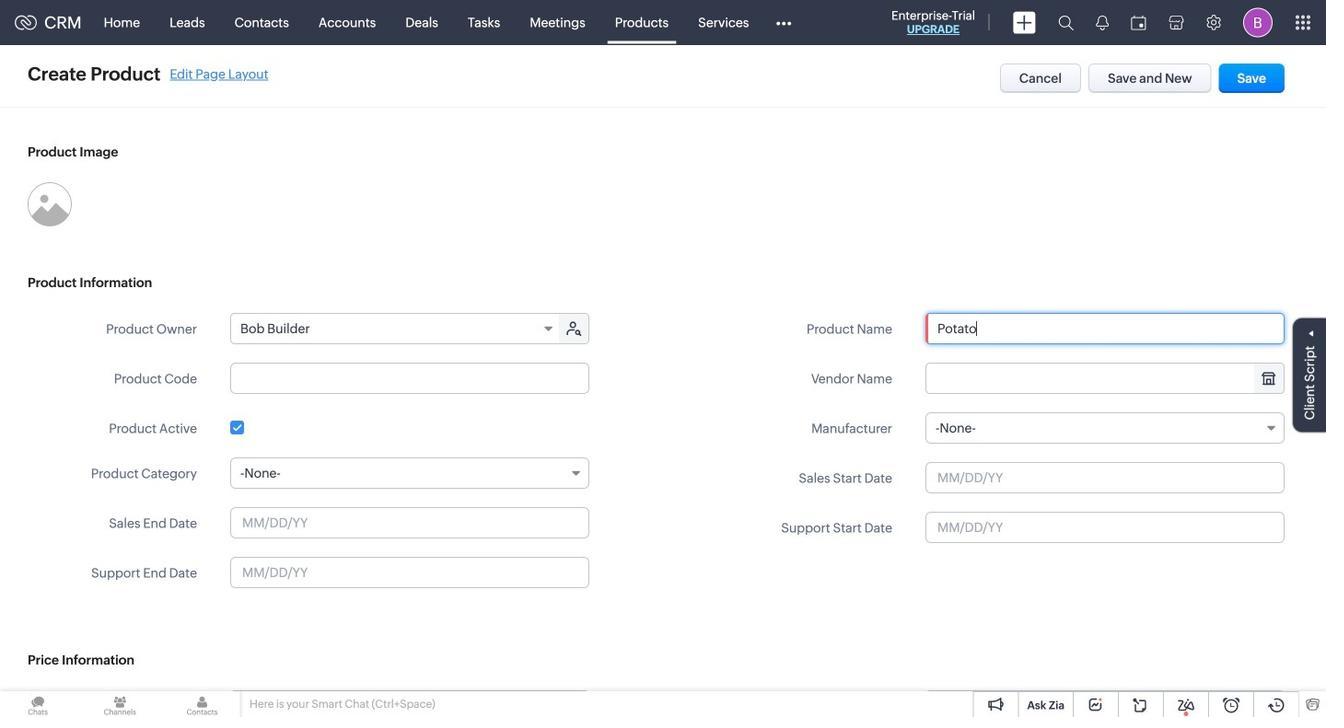 Task type: vqa. For each thing, say whether or not it's contained in the screenshot.
logo
yes



Task type: locate. For each thing, give the bounding box(es) containing it.
2 mm/dd/yy text field from the top
[[926, 512, 1285, 544]]

1 vertical spatial mm/dd/yy text field
[[926, 512, 1285, 544]]

0 vertical spatial mm/dd/yy text field
[[926, 462, 1285, 494]]

1 vertical spatial mm/dd/yy text field
[[230, 557, 590, 589]]

logo image
[[15, 15, 37, 30]]

2 mm/dd/yy text field from the top
[[230, 557, 590, 589]]

profile element
[[1233, 0, 1284, 45]]

None field
[[231, 314, 561, 344], [230, 458, 590, 489], [231, 314, 561, 344], [230, 458, 590, 489]]

MM/DD/YY text field
[[926, 462, 1285, 494], [926, 512, 1285, 544]]

create menu element
[[1002, 0, 1047, 45]]

0 vertical spatial mm/dd/yy text field
[[230, 508, 590, 539]]

None text field
[[926, 313, 1285, 345], [230, 363, 590, 394], [231, 692, 589, 718], [927, 692, 1284, 718], [926, 313, 1285, 345], [230, 363, 590, 394], [231, 692, 589, 718], [927, 692, 1284, 718]]

MM/DD/YY text field
[[230, 508, 590, 539], [230, 557, 590, 589]]

signals element
[[1085, 0, 1120, 45]]

search image
[[1059, 15, 1074, 30]]

profile image
[[1244, 8, 1273, 37]]



Task type: describe. For each thing, give the bounding box(es) containing it.
channels image
[[82, 692, 158, 718]]

contacts image
[[164, 692, 240, 718]]

search element
[[1047, 0, 1085, 45]]

calendar image
[[1131, 15, 1147, 30]]

create menu image
[[1013, 12, 1036, 34]]

chats image
[[0, 692, 76, 718]]

image image
[[28, 182, 72, 227]]

1 mm/dd/yy text field from the top
[[230, 508, 590, 539]]

1 mm/dd/yy text field from the top
[[926, 462, 1285, 494]]

Other Modules field
[[764, 8, 804, 37]]

signals image
[[1096, 15, 1109, 30]]



